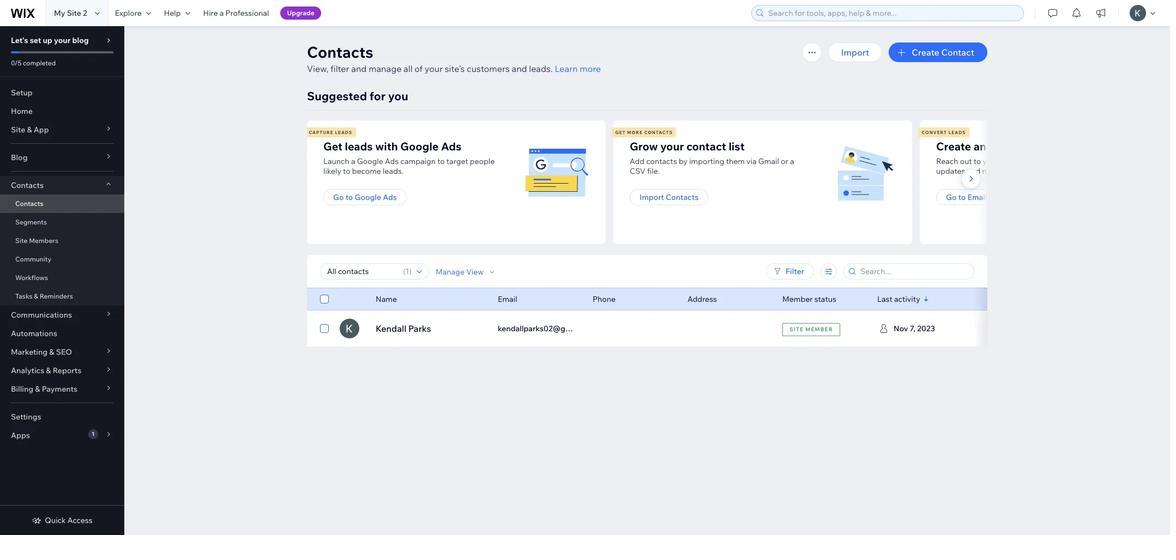 Task type: describe. For each thing, give the bounding box(es) containing it.
leads for create
[[949, 130, 966, 135]]

to inside "create an email campaign reach out to your subscribers with newsletters, updates and more."
[[974, 157, 982, 166]]

status
[[815, 295, 837, 304]]

grow your contact list add contacts by importing them via gmail or a csv file.
[[630, 140, 795, 176]]

create contact
[[912, 47, 975, 58]]

suggested for you
[[307, 89, 409, 103]]

marketing & seo button
[[0, 343, 124, 362]]

manage view button
[[436, 267, 497, 277]]

importing
[[690, 157, 725, 166]]

communications button
[[0, 306, 124, 325]]

an
[[974, 140, 987, 153]]

blog button
[[0, 148, 124, 167]]

segments link
[[0, 213, 124, 232]]

& for tasks
[[34, 292, 38, 301]]

to down become
[[346, 193, 353, 202]]

grow
[[630, 140, 658, 153]]

last activity
[[878, 295, 921, 304]]

nov
[[894, 324, 909, 334]]

help
[[164, 8, 181, 18]]

leads. inside contacts view, filter and manage all of your site's customers and leads. learn more
[[529, 63, 553, 74]]

0 horizontal spatial and
[[351, 63, 367, 74]]

kendallparks02@gmail.com
[[498, 324, 598, 334]]

manage
[[436, 267, 465, 277]]

email inside button
[[968, 193, 988, 202]]

kendall
[[376, 324, 407, 334]]

billing
[[11, 385, 33, 394]]

7,
[[910, 324, 916, 334]]

list containing get leads with google ads
[[306, 121, 1171, 244]]

site member
[[790, 326, 833, 333]]

blog
[[11, 153, 28, 163]]

my
[[54, 8, 65, 18]]

create for contact
[[912, 47, 940, 58]]

go for get
[[333, 193, 344, 202]]

get more contacts
[[616, 130, 673, 135]]

file.
[[647, 166, 660, 176]]

your inside sidebar element
[[54, 35, 71, 45]]

0 horizontal spatial a
[[220, 8, 224, 18]]

go to google ads
[[333, 193, 397, 202]]

site for site members
[[15, 237, 28, 245]]

1 vertical spatial ads
[[385, 157, 399, 166]]

2
[[83, 8, 87, 18]]

view,
[[307, 63, 329, 74]]

your inside grow your contact list add contacts by importing them via gmail or a csv file.
[[661, 140, 684, 153]]

target
[[447, 157, 468, 166]]

a inside grow your contact list add contacts by importing them via gmail or a csv file.
[[790, 157, 795, 166]]

more
[[628, 130, 643, 135]]

members
[[29, 237, 58, 245]]

& for billing
[[35, 385, 40, 394]]

view inside "link"
[[912, 324, 932, 334]]

tasks
[[15, 292, 32, 301]]

setup link
[[0, 83, 124, 102]]

create for an
[[937, 140, 972, 153]]

0 horizontal spatial email
[[498, 295, 518, 304]]

upgrade button
[[281, 7, 321, 20]]

settings link
[[0, 408, 124, 427]]

up
[[43, 35, 52, 45]]

automations link
[[0, 325, 124, 343]]

parks
[[409, 324, 431, 334]]

quick access button
[[32, 516, 93, 526]]

all
[[404, 63, 413, 74]]

with inside "create an email campaign reach out to your subscribers with newsletters, updates and more."
[[1044, 157, 1059, 166]]

import for import
[[842, 47, 870, 58]]

upgrade
[[287, 9, 315, 17]]

community
[[15, 255, 51, 263]]

address
[[688, 295, 717, 304]]

gmail
[[759, 157, 780, 166]]

kendall parks image
[[340, 319, 360, 339]]

contacts
[[645, 130, 673, 135]]

leads for get
[[335, 130, 352, 135]]

contacts inside contacts view, filter and manage all of your site's customers and leads. learn more
[[307, 43, 374, 62]]

to down updates
[[959, 193, 966, 202]]

( 1 )
[[403, 267, 412, 277]]

import contacts button
[[630, 189, 709, 206]]

get
[[324, 140, 343, 153]]

community link
[[0, 250, 124, 269]]

)
[[409, 267, 412, 277]]

and inside "create an email campaign reach out to your subscribers with newsletters, updates and more."
[[968, 166, 981, 176]]

get
[[616, 130, 626, 135]]

activity
[[895, 295, 921, 304]]

more
[[580, 63, 601, 74]]

you
[[388, 89, 409, 103]]

0/5 completed
[[11, 59, 56, 67]]

analytics & reports button
[[0, 362, 124, 380]]

workflows link
[[0, 269, 124, 287]]

Search for tools, apps, help & more... field
[[765, 5, 1021, 21]]

more.
[[983, 166, 1003, 176]]

learn more button
[[555, 62, 601, 75]]

analytics
[[11, 366, 44, 376]]

hire a professional
[[203, 8, 269, 18]]

import for import contacts
[[640, 193, 664, 202]]

settings
[[11, 412, 41, 422]]

subscribers
[[1001, 157, 1042, 166]]

explore
[[115, 8, 142, 18]]

& for site
[[27, 125, 32, 135]]

last
[[878, 295, 893, 304]]

0 vertical spatial ads
[[441, 140, 462, 153]]

site & app
[[11, 125, 49, 135]]

your inside contacts view, filter and manage all of your site's customers and leads. learn more
[[425, 63, 443, 74]]

marketing & seo
[[11, 348, 72, 357]]

1 vertical spatial member
[[806, 326, 833, 333]]

contacts button
[[0, 176, 124, 195]]

out
[[961, 157, 973, 166]]

2023
[[918, 324, 936, 334]]

campaign inside "create an email campaign reach out to your subscribers with newsletters, updates and more."
[[1020, 140, 1071, 153]]

for
[[370, 89, 386, 103]]

filter
[[331, 63, 349, 74]]

0 vertical spatial member
[[783, 295, 813, 304]]

reports
[[53, 366, 81, 376]]

phone
[[593, 295, 616, 304]]

marketing inside 'go to email marketing' button
[[989, 193, 1026, 202]]

home
[[11, 106, 33, 116]]

contacts
[[647, 157, 677, 166]]

by
[[679, 157, 688, 166]]

go to email marketing button
[[937, 189, 1036, 206]]



Task type: vqa. For each thing, say whether or not it's contained in the screenshot.
subscribers
yes



Task type: locate. For each thing, give the bounding box(es) containing it.
and right customers
[[512, 63, 527, 74]]

1 horizontal spatial with
[[1044, 157, 1059, 166]]

1 leads from the left
[[335, 130, 352, 135]]

marketing down more.
[[989, 193, 1026, 202]]

reach
[[937, 157, 959, 166]]

1 horizontal spatial a
[[351, 157, 355, 166]]

tasks & reminders
[[15, 292, 73, 301]]

0 horizontal spatial marketing
[[11, 348, 48, 357]]

site inside site & app popup button
[[11, 125, 25, 135]]

hire a professional link
[[197, 0, 276, 26]]

view right nov
[[912, 324, 932, 334]]

1 vertical spatial google
[[357, 157, 383, 166]]

1 horizontal spatial go
[[947, 193, 957, 202]]

convert leads
[[922, 130, 966, 135]]

import button
[[829, 43, 883, 62]]

site inside site members link
[[15, 237, 28, 245]]

1 vertical spatial with
[[1044, 157, 1059, 166]]

access
[[68, 516, 93, 526]]

site down segments
[[15, 237, 28, 245]]

and left more.
[[968, 166, 981, 176]]

& for marketing
[[49, 348, 54, 357]]

leads. right become
[[383, 166, 404, 176]]

your right up at top left
[[54, 35, 71, 45]]

with right leads
[[375, 140, 398, 153]]

1 horizontal spatial marketing
[[989, 193, 1026, 202]]

let's
[[11, 35, 28, 45]]

site & app button
[[0, 121, 124, 139]]

set
[[30, 35, 41, 45]]

leads. inside get leads with google ads launch a google ads campaign to target people likely to become leads.
[[383, 166, 404, 176]]

convert
[[922, 130, 948, 135]]

likely
[[324, 166, 341, 176]]

email up kendallparks02@gmail.com
[[498, 295, 518, 304]]

contact
[[942, 47, 975, 58]]

newsletters,
[[1061, 157, 1104, 166]]

Unsaved view field
[[324, 264, 400, 279]]

billing & payments button
[[0, 380, 124, 399]]

go for create
[[947, 193, 957, 202]]

hire
[[203, 8, 218, 18]]

1 vertical spatial view
[[912, 324, 932, 334]]

site down member status
[[790, 326, 804, 333]]

site for site & app
[[11, 125, 25, 135]]

1 vertical spatial 1
[[92, 431, 95, 438]]

add
[[630, 157, 645, 166]]

site down home
[[11, 125, 25, 135]]

to right likely
[[343, 166, 351, 176]]

list
[[306, 121, 1171, 244]]

view link
[[899, 319, 945, 339]]

site
[[67, 8, 81, 18], [11, 125, 25, 135], [15, 237, 28, 245], [790, 326, 804, 333]]

create inside create contact button
[[912, 47, 940, 58]]

a down leads
[[351, 157, 355, 166]]

1 down settings link on the left bottom of the page
[[92, 431, 95, 438]]

(
[[403, 267, 406, 277]]

create up reach
[[937, 140, 972, 153]]

1 horizontal spatial email
[[968, 193, 988, 202]]

member down "status"
[[806, 326, 833, 333]]

apps
[[11, 431, 30, 441]]

contact
[[687, 140, 727, 153]]

billing & payments
[[11, 385, 77, 394]]

become
[[352, 166, 381, 176]]

completed
[[23, 59, 56, 67]]

seo
[[56, 348, 72, 357]]

view right the manage
[[467, 267, 484, 277]]

site's
[[445, 63, 465, 74]]

&
[[27, 125, 32, 135], [34, 292, 38, 301], [49, 348, 54, 357], [46, 366, 51, 376], [35, 385, 40, 394]]

launch
[[324, 157, 350, 166]]

create inside "create an email campaign reach out to your subscribers with newsletters, updates and more."
[[937, 140, 972, 153]]

1 horizontal spatial leads
[[949, 130, 966, 135]]

import down search for tools, apps, help & more... field at top
[[842, 47, 870, 58]]

customers
[[467, 63, 510, 74]]

create an email campaign reach out to your subscribers with newsletters, updates and more.
[[937, 140, 1104, 176]]

0 vertical spatial leads.
[[529, 63, 553, 74]]

import inside list
[[640, 193, 664, 202]]

2 horizontal spatial a
[[790, 157, 795, 166]]

sidebar element
[[0, 26, 124, 536]]

& left reports
[[46, 366, 51, 376]]

suggested
[[307, 89, 367, 103]]

of
[[415, 63, 423, 74]]

with
[[375, 140, 398, 153], [1044, 157, 1059, 166]]

0 vertical spatial email
[[968, 193, 988, 202]]

ads inside button
[[383, 193, 397, 202]]

campaign up subscribers
[[1020, 140, 1071, 153]]

analytics & reports
[[11, 366, 81, 376]]

0 horizontal spatial 1
[[92, 431, 95, 438]]

marketing inside marketing & seo dropdown button
[[11, 348, 48, 357]]

leads right convert
[[949, 130, 966, 135]]

name
[[376, 295, 397, 304]]

1 horizontal spatial campaign
[[1020, 140, 1071, 153]]

import down 'file.'
[[640, 193, 664, 202]]

2 vertical spatial google
[[355, 193, 381, 202]]

contacts up segments
[[15, 200, 43, 208]]

& right tasks
[[34, 292, 38, 301]]

& left seo
[[49, 348, 54, 357]]

a inside get leads with google ads launch a google ads campaign to target people likely to become leads.
[[351, 157, 355, 166]]

filter
[[786, 267, 805, 277]]

1 horizontal spatial 1
[[406, 267, 409, 277]]

via
[[747, 157, 757, 166]]

site for site member
[[790, 326, 804, 333]]

1 vertical spatial campaign
[[401, 157, 436, 166]]

0/5
[[11, 59, 21, 67]]

payments
[[42, 385, 77, 394]]

member left "status"
[[783, 295, 813, 304]]

campaign inside get leads with google ads launch a google ads campaign to target people likely to become leads.
[[401, 157, 436, 166]]

to
[[438, 157, 445, 166], [974, 157, 982, 166], [343, 166, 351, 176], [346, 193, 353, 202], [959, 193, 966, 202]]

1 vertical spatial marketing
[[11, 348, 48, 357]]

0 vertical spatial import
[[842, 47, 870, 58]]

2 go from the left
[[947, 193, 957, 202]]

1 horizontal spatial and
[[512, 63, 527, 74]]

0 horizontal spatial go
[[333, 193, 344, 202]]

& inside dropdown button
[[46, 366, 51, 376]]

1 horizontal spatial leads.
[[529, 63, 553, 74]]

marketing up analytics
[[11, 348, 48, 357]]

to left target at left
[[438, 157, 445, 166]]

contacts
[[307, 43, 374, 62], [11, 181, 44, 190], [666, 193, 699, 202], [15, 200, 43, 208]]

0 horizontal spatial leads
[[335, 130, 352, 135]]

setup
[[11, 88, 33, 98]]

ads up target at left
[[441, 140, 462, 153]]

0 horizontal spatial campaign
[[401, 157, 436, 166]]

2 vertical spatial ads
[[383, 193, 397, 202]]

1 vertical spatial create
[[937, 140, 972, 153]]

email down more.
[[968, 193, 988, 202]]

leads
[[345, 140, 373, 153]]

leads. left learn
[[529, 63, 553, 74]]

1 horizontal spatial view
[[912, 324, 932, 334]]

reminders
[[40, 292, 73, 301]]

google inside go to google ads button
[[355, 193, 381, 202]]

updates
[[937, 166, 966, 176]]

contacts inside popup button
[[11, 181, 44, 190]]

contacts down "blog"
[[11, 181, 44, 190]]

1 vertical spatial leads.
[[383, 166, 404, 176]]

a right or
[[790, 157, 795, 166]]

nov 7, 2023
[[894, 324, 936, 334]]

1 vertical spatial email
[[498, 295, 518, 304]]

1 horizontal spatial import
[[842, 47, 870, 58]]

campaign left target at left
[[401, 157, 436, 166]]

0 vertical spatial with
[[375, 140, 398, 153]]

& inside popup button
[[27, 125, 32, 135]]

blog
[[72, 35, 89, 45]]

& for analytics
[[46, 366, 51, 376]]

None checkbox
[[320, 293, 329, 306], [320, 322, 329, 336], [320, 293, 329, 306], [320, 322, 329, 336]]

& right billing at bottom left
[[35, 385, 40, 394]]

0 horizontal spatial view
[[467, 267, 484, 277]]

0 horizontal spatial with
[[375, 140, 398, 153]]

0 horizontal spatial leads.
[[383, 166, 404, 176]]

quick access
[[45, 516, 93, 526]]

go down updates
[[947, 193, 957, 202]]

2 horizontal spatial and
[[968, 166, 981, 176]]

2 leads from the left
[[949, 130, 966, 135]]

0 vertical spatial create
[[912, 47, 940, 58]]

site members
[[15, 237, 58, 245]]

0 vertical spatial 1
[[406, 267, 409, 277]]

with right subscribers
[[1044, 157, 1059, 166]]

a
[[220, 8, 224, 18], [351, 157, 355, 166], [790, 157, 795, 166]]

manage
[[369, 63, 402, 74]]

create contact button
[[889, 43, 988, 62]]

to right out
[[974, 157, 982, 166]]

with inside get leads with google ads launch a google ads campaign to target people likely to become leads.
[[375, 140, 398, 153]]

0 horizontal spatial import
[[640, 193, 664, 202]]

site members link
[[0, 232, 124, 250]]

& left app
[[27, 125, 32, 135]]

capture
[[309, 130, 334, 135]]

filter button
[[766, 263, 814, 280]]

0 vertical spatial google
[[401, 140, 439, 153]]

1 go from the left
[[333, 193, 344, 202]]

your right of
[[425, 63, 443, 74]]

contacts link
[[0, 195, 124, 213]]

workflows
[[15, 274, 48, 282]]

0 vertical spatial marketing
[[989, 193, 1026, 202]]

contacts up the filter
[[307, 43, 374, 62]]

and right the filter
[[351, 63, 367, 74]]

your up contacts
[[661, 140, 684, 153]]

1 left the manage
[[406, 267, 409, 277]]

contacts down by
[[666, 193, 699, 202]]

automations
[[11, 329, 57, 339]]

csv
[[630, 166, 646, 176]]

create left contact
[[912, 47, 940, 58]]

your inside "create an email campaign reach out to your subscribers with newsletters, updates and more."
[[983, 157, 999, 166]]

1 vertical spatial import
[[640, 193, 664, 202]]

manage view
[[436, 267, 484, 277]]

Search... field
[[858, 264, 971, 279]]

0 vertical spatial campaign
[[1020, 140, 1071, 153]]

campaign
[[1020, 140, 1071, 153], [401, 157, 436, 166]]

professional
[[226, 8, 269, 18]]

1 inside sidebar element
[[92, 431, 95, 438]]

a right hire
[[220, 8, 224, 18]]

contacts inside button
[[666, 193, 699, 202]]

import
[[842, 47, 870, 58], [640, 193, 664, 202]]

go down likely
[[333, 193, 344, 202]]

and
[[351, 63, 367, 74], [512, 63, 527, 74], [968, 166, 981, 176]]

home link
[[0, 102, 124, 121]]

leads up get
[[335, 130, 352, 135]]

ads right become
[[385, 157, 399, 166]]

0 vertical spatial view
[[467, 267, 484, 277]]

your down an
[[983, 157, 999, 166]]

site left 2
[[67, 8, 81, 18]]

ads down get leads with google ads launch a google ads campaign to target people likely to become leads.
[[383, 193, 397, 202]]



